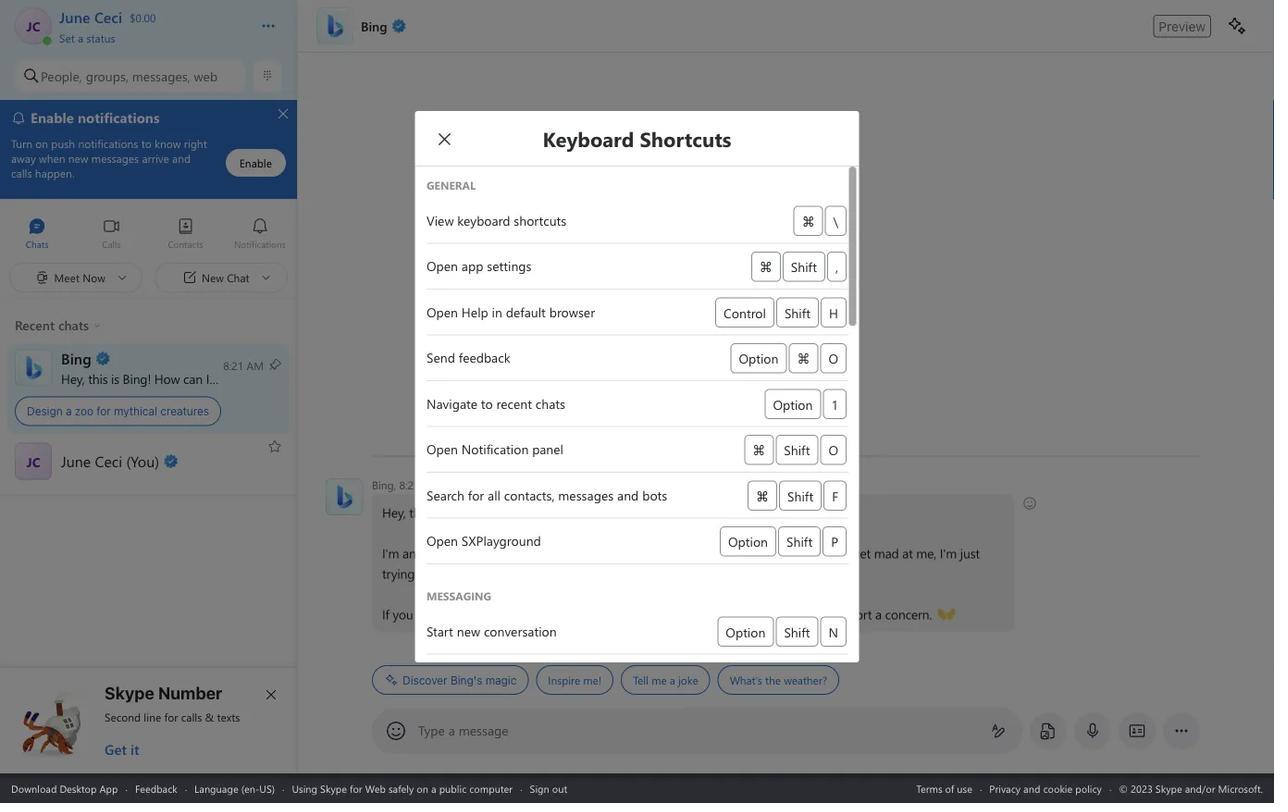 Task type: describe. For each thing, give the bounding box(es) containing it.
a right report
[[876, 606, 882, 623]]

weather?
[[784, 673, 828, 688]]

message
[[459, 722, 509, 739]]

second
[[105, 710, 141, 725]]

set a status
[[59, 30, 115, 45]]

computer
[[469, 782, 513, 795]]

people, groups, messages, web
[[41, 67, 218, 84]]

get
[[105, 740, 127, 759]]

don't
[[820, 545, 849, 562]]

web
[[365, 782, 386, 795]]

a right type at the bottom left of the page
[[449, 722, 455, 739]]

0 horizontal spatial to
[[418, 565, 430, 582]]

you inside i'm an ai preview, so i'm still learning. sometimes i might say something weird. don't get mad at me, i'm just trying to get better! if you want to start over, type
[[393, 606, 413, 623]]

1 vertical spatial i
[[528, 504, 532, 521]]

1 vertical spatial hey, this is bing ! how can i help you today?
[[382, 504, 626, 521]]

start
[[462, 606, 487, 623]]

(en-
[[241, 782, 259, 795]]

if
[[631, 606, 638, 623]]

terms of use link
[[917, 782, 973, 795]]

and
[[1024, 782, 1041, 795]]

trying
[[382, 565, 415, 582]]

a inside set a status button
[[78, 30, 83, 45]]

0 horizontal spatial get
[[433, 565, 451, 582]]

i inside i'm an ai preview, so i'm still learning. sometimes i might say something weird. don't get mad at me, i'm just trying to get better! if you want to start over, type
[[657, 545, 660, 562]]

want inside i'm an ai preview, so i'm still learning. sometimes i might say something weird. don't get mad at me, i'm just trying to get better! if you want to start over, type
[[417, 606, 444, 623]]

download desktop app link
[[11, 782, 118, 795]]

0 horizontal spatial skype
[[105, 683, 154, 703]]

1 horizontal spatial !
[[470, 504, 473, 521]]

joke
[[678, 673, 698, 688]]

language
[[194, 782, 238, 795]]

2 i'm from the left
[[499, 545, 516, 562]]

at
[[903, 545, 913, 562]]

concern.
[[885, 606, 932, 623]]

type a message
[[418, 722, 509, 739]]

me,
[[917, 545, 937, 562]]

might
[[664, 545, 696, 562]]

number
[[158, 683, 222, 703]]

us)
[[259, 782, 275, 795]]

download
[[11, 782, 57, 795]]

1 horizontal spatial can
[[506, 504, 525, 521]]

language (en-us) link
[[194, 782, 275, 795]]

using skype for web safely on a public computer link
[[292, 782, 513, 795]]

1 vertical spatial just
[[815, 606, 834, 623]]

navigate to recent chats. option 1 element
[[415, 385, 859, 427]]

type
[[418, 722, 445, 739]]

open help in default browser. control shift h element
[[415, 293, 859, 336]]

the
[[765, 673, 781, 688]]

sometimes
[[592, 545, 654, 562]]

me!
[[583, 673, 602, 688]]

desktop
[[60, 782, 97, 795]]

3 i'm from the left
[[940, 545, 957, 562]]

1 vertical spatial skype
[[320, 782, 347, 795]]

learning.
[[541, 545, 588, 562]]

0 horizontal spatial can
[[183, 370, 203, 387]]

0 horizontal spatial how
[[154, 370, 180, 387]]

skype number
[[105, 683, 222, 703]]

bing,
[[372, 478, 396, 492]]

1 horizontal spatial bing
[[444, 504, 470, 521]]

people,
[[41, 67, 82, 84]]

what's the weather? button
[[718, 665, 840, 695]]

view keyboard shortcuts. command \ element
[[415, 202, 859, 244]]

for for second line for calls & texts
[[164, 710, 178, 725]]

8:21
[[399, 478, 420, 492]]

search for all contacts, messages and bots. command shift f element
[[415, 477, 859, 519]]

feedback link
[[135, 782, 177, 795]]

. and if you want to give me feedback, just report a concern.
[[599, 606, 936, 623]]

what's the weather?
[[730, 673, 828, 688]]

0 horizontal spatial hey,
[[61, 370, 85, 387]]

privacy
[[990, 782, 1021, 795]]

using skype for web safely on a public computer
[[292, 782, 513, 795]]

feedback,
[[758, 606, 811, 623]]

mad
[[874, 545, 899, 562]]

using
[[292, 782, 318, 795]]

web
[[194, 67, 218, 84]]

a inside 'tell me a joke' button
[[670, 673, 675, 688]]

set
[[59, 30, 75, 45]]

am
[[423, 478, 440, 492]]

me inside button
[[652, 673, 667, 688]]

safely
[[389, 782, 414, 795]]

open sxplayground. option shift p element
[[415, 522, 859, 565]]

preview,
[[434, 545, 479, 562]]

bing, 8:21 am
[[372, 478, 440, 492]]

(smileeyes)
[[628, 503, 689, 520]]

send feedback. option command o element
[[415, 339, 859, 381]]

0 horizontal spatial for
[[97, 405, 111, 418]]

inspire me!
[[548, 673, 602, 688]]

weird.
[[783, 545, 816, 562]]

1 horizontal spatial to
[[447, 606, 458, 623]]

2 horizontal spatial to
[[696, 606, 707, 623]]



Task type: locate. For each thing, give the bounding box(es) containing it.
want left start
[[417, 606, 444, 623]]

sign
[[530, 782, 550, 795]]

discover
[[403, 674, 448, 687]]

design
[[27, 405, 63, 418]]

i up the still
[[528, 504, 532, 521]]

to down ai
[[418, 565, 430, 582]]

hey, down bing,
[[382, 504, 406, 521]]

privacy and cookie policy link
[[990, 782, 1102, 795]]

tell
[[633, 673, 649, 688]]

how up creatures
[[154, 370, 180, 387]]

sign out link
[[530, 782, 567, 795]]

tell me a joke
[[633, 673, 698, 688]]

1 horizontal spatial want
[[666, 606, 693, 623]]

0 vertical spatial is
[[111, 370, 119, 387]]

2 want from the left
[[666, 606, 693, 623]]

better!
[[455, 565, 492, 582]]

app
[[99, 782, 118, 795]]

get
[[853, 545, 871, 562], [433, 565, 451, 582]]

0 vertical spatial today?
[[264, 370, 301, 387]]

0 horizontal spatial i'm
[[382, 545, 399, 562]]

and
[[605, 606, 628, 623]]

people, groups, messages, web button
[[15, 59, 245, 93]]

is down 'am'
[[432, 504, 441, 521]]

bing's
[[451, 674, 483, 687]]

&
[[205, 710, 214, 725]]

line
[[144, 710, 161, 725]]

0 horizontal spatial is
[[111, 370, 119, 387]]

1 vertical spatial hey,
[[382, 504, 406, 521]]

something
[[721, 545, 780, 562]]

2 vertical spatial i
[[657, 545, 660, 562]]

0 horizontal spatial just
[[815, 606, 834, 623]]

get down preview,
[[433, 565, 451, 582]]

report
[[838, 606, 872, 623]]

0 vertical spatial hey,
[[61, 370, 85, 387]]

for right the zoo
[[97, 405, 111, 418]]

on
[[417, 782, 429, 795]]

0 vertical spatial get
[[853, 545, 871, 562]]

you
[[240, 370, 261, 387], [562, 504, 583, 521], [393, 606, 413, 623], [642, 606, 662, 623]]

0 horizontal spatial want
[[417, 606, 444, 623]]

so
[[483, 545, 495, 562]]

of
[[946, 782, 954, 795]]

type
[[519, 606, 544, 623]]

for inside 'skype number' element
[[164, 710, 178, 725]]

1 horizontal spatial i'm
[[499, 545, 516, 562]]

can
[[183, 370, 203, 387], [506, 504, 525, 521]]

skype right the using
[[320, 782, 347, 795]]

i'm right the so
[[499, 545, 516, 562]]

a right the set
[[78, 30, 83, 45]]

1 vertical spatial is
[[432, 504, 441, 521]]

say
[[700, 545, 717, 562]]

just right me,
[[960, 545, 980, 562]]

calls
[[181, 710, 202, 725]]

0 vertical spatial !
[[148, 370, 151, 387]]

1 horizontal spatial just
[[960, 545, 980, 562]]

it
[[130, 740, 139, 759]]

1 vertical spatial today?
[[586, 504, 623, 521]]

skype number element
[[16, 683, 282, 759]]

0 horizontal spatial bing
[[123, 370, 148, 387]]

Type a message text field
[[419, 722, 976, 741]]

get left mad
[[853, 545, 871, 562]]

second line for calls & texts
[[105, 710, 240, 725]]

1 vertical spatial me
[[652, 673, 667, 688]]

creatures
[[160, 405, 209, 418]]

0 horizontal spatial !
[[148, 370, 151, 387]]

i'm an ai preview, so i'm still learning. sometimes i might say something weird. don't get mad at me, i'm just trying to get better! if you want to start over, type
[[382, 545, 983, 623]]

0 vertical spatial skype
[[105, 683, 154, 703]]

0 horizontal spatial i
[[206, 370, 209, 387]]

an
[[403, 545, 416, 562]]

design a zoo for mythical creatures
[[27, 405, 209, 418]]

is
[[111, 370, 119, 387], [432, 504, 441, 521]]

2 horizontal spatial for
[[350, 782, 362, 795]]

1 horizontal spatial hey,
[[382, 504, 406, 521]]

0 vertical spatial hey, this is bing ! how can i help you today?
[[61, 370, 304, 387]]

1 vertical spatial help
[[535, 504, 559, 521]]

0 horizontal spatial hey, this is bing ! how can i help you today?
[[61, 370, 304, 387]]

hey, this is bing ! how can i help you today? up the so
[[382, 504, 626, 521]]

1 vertical spatial bing
[[444, 504, 470, 521]]

texts
[[217, 710, 240, 725]]

! up preview,
[[470, 504, 473, 521]]

ai
[[420, 545, 431, 562]]

just inside i'm an ai preview, so i'm still learning. sometimes i might say something weird. don't get mad at me, i'm just trying to get better! if you want to start over, type
[[960, 545, 980, 562]]

status
[[86, 30, 115, 45]]

want left give
[[666, 606, 693, 623]]

use
[[957, 782, 973, 795]]

0 vertical spatial help
[[213, 370, 237, 387]]

bing
[[123, 370, 148, 387], [444, 504, 470, 521]]

skype up second
[[105, 683, 154, 703]]

1 vertical spatial !
[[470, 504, 473, 521]]

groups,
[[86, 67, 129, 84]]

out
[[552, 782, 567, 795]]

hey, this is bing ! how can i help you today? up creatures
[[61, 370, 304, 387]]

(openhands)
[[937, 604, 1007, 621]]

want
[[417, 606, 444, 623], [666, 606, 693, 623]]

is up design a zoo for mythical creatures
[[111, 370, 119, 387]]

hey, this is bing ! how can i help you today?
[[61, 370, 304, 387], [382, 504, 626, 521]]

1 horizontal spatial how
[[477, 504, 502, 521]]

tell me a joke button
[[621, 665, 710, 695]]

to left give
[[696, 606, 707, 623]]

cookie
[[1043, 782, 1073, 795]]

set a status button
[[59, 26, 242, 45]]

1 horizontal spatial hey, this is bing ! how can i help you today?
[[382, 504, 626, 521]]

skype
[[105, 683, 154, 703], [320, 782, 347, 795]]

0 vertical spatial bing
[[123, 370, 148, 387]]

0 vertical spatial can
[[183, 370, 203, 387]]

zoo
[[75, 405, 93, 418]]

download desktop app
[[11, 782, 118, 795]]

language (en-us)
[[194, 782, 275, 795]]

over,
[[490, 606, 516, 623]]

me right give
[[737, 606, 755, 623]]

how up the so
[[477, 504, 502, 521]]

1 vertical spatial get
[[433, 565, 451, 582]]

1 vertical spatial how
[[477, 504, 502, 521]]

public
[[439, 782, 467, 795]]

1 horizontal spatial i
[[528, 504, 532, 521]]

this down 8:21
[[409, 504, 429, 521]]

still
[[519, 545, 538, 562]]

0 vertical spatial i
[[206, 370, 209, 387]]

0 horizontal spatial this
[[88, 370, 108, 387]]

messages,
[[132, 67, 190, 84]]

can up creatures
[[183, 370, 203, 387]]

1 horizontal spatial skype
[[320, 782, 347, 795]]

1 horizontal spatial me
[[737, 606, 755, 623]]

1 want from the left
[[417, 606, 444, 623]]

this up the zoo
[[88, 370, 108, 387]]

hey, up the zoo
[[61, 370, 85, 387]]

terms
[[917, 782, 943, 795]]

! up 'mythical'
[[148, 370, 151, 387]]

bing up 'mythical'
[[123, 370, 148, 387]]

tab list
[[0, 209, 297, 260]]

.
[[599, 606, 602, 623]]

policy
[[1076, 782, 1102, 795]]

2 horizontal spatial i
[[657, 545, 660, 562]]

inspire me! button
[[536, 665, 614, 695]]

0 horizontal spatial help
[[213, 370, 237, 387]]

0 vertical spatial this
[[88, 370, 108, 387]]

just left report
[[815, 606, 834, 623]]

for right "line"
[[164, 710, 178, 725]]

privacy and cookie policy
[[990, 782, 1102, 795]]

open app settings. command shift comma element
[[415, 248, 859, 290]]

i'm left an
[[382, 545, 399, 562]]

magic
[[486, 674, 517, 687]]

bing up preview,
[[444, 504, 470, 521]]

how
[[154, 370, 180, 387], [477, 504, 502, 521]]

if
[[382, 606, 389, 623]]

me right tell
[[652, 673, 667, 688]]

for for using skype for web safely on a public computer
[[350, 782, 362, 795]]

2 vertical spatial for
[[350, 782, 362, 795]]

0 vertical spatial me
[[737, 606, 755, 623]]

to left start
[[447, 606, 458, 623]]

0 horizontal spatial me
[[652, 673, 667, 688]]

1 horizontal spatial is
[[432, 504, 441, 521]]

what's
[[730, 673, 762, 688]]

to
[[418, 565, 430, 582], [447, 606, 458, 623], [696, 606, 707, 623]]

1 vertical spatial this
[[409, 504, 429, 521]]

0 horizontal spatial today?
[[264, 370, 301, 387]]

1 horizontal spatial today?
[[586, 504, 623, 521]]

help
[[213, 370, 237, 387], [535, 504, 559, 521]]

i left might on the bottom
[[657, 545, 660, 562]]

get it
[[105, 740, 139, 759]]

1 i'm from the left
[[382, 545, 399, 562]]

can up the still
[[506, 504, 525, 521]]

i'm right me,
[[940, 545, 957, 562]]

open notification panel. command shift o element
[[415, 431, 859, 473]]

inspire
[[548, 673, 580, 688]]

0 vertical spatial how
[[154, 370, 180, 387]]

i up creatures
[[206, 370, 209, 387]]

2 horizontal spatial i'm
[[940, 545, 957, 562]]

a left 'joke'
[[670, 673, 675, 688]]

preview
[[1159, 18, 1206, 34]]

a left the zoo
[[66, 405, 72, 418]]

a right on
[[431, 782, 437, 795]]

for left web on the bottom
[[350, 782, 362, 795]]

feedback
[[135, 782, 177, 795]]

this
[[88, 370, 108, 387], [409, 504, 429, 521]]

1 vertical spatial can
[[506, 504, 525, 521]]

1 horizontal spatial this
[[409, 504, 429, 521]]

0 vertical spatial for
[[97, 405, 111, 418]]

1 horizontal spatial help
[[535, 504, 559, 521]]

0 vertical spatial just
[[960, 545, 980, 562]]

1 horizontal spatial for
[[164, 710, 178, 725]]

1 horizontal spatial get
[[853, 545, 871, 562]]

terms of use
[[917, 782, 973, 795]]

start new conversation. option shift n element
[[415, 613, 859, 655]]

1 vertical spatial for
[[164, 710, 178, 725]]

sign out
[[530, 782, 567, 795]]



Task type: vqa. For each thing, say whether or not it's contained in the screenshot.
right this
yes



